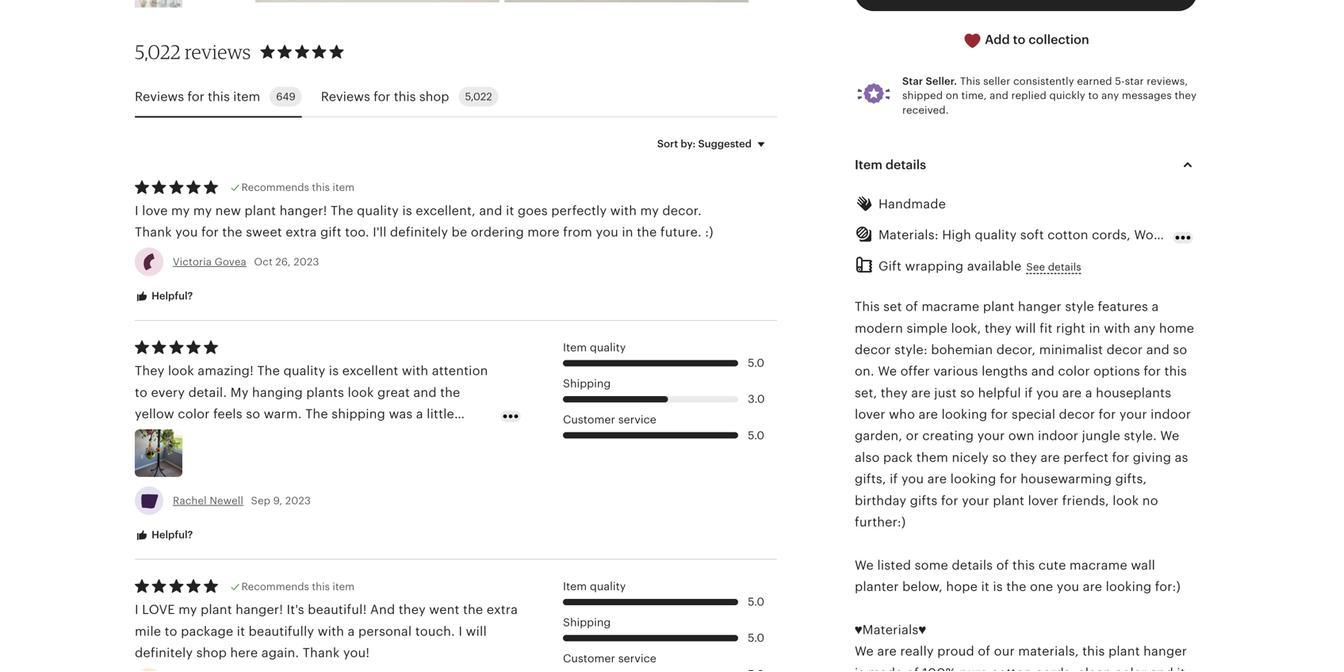 Task type: describe. For each thing, give the bounding box(es) containing it.
hanger! inside i love my plant hanger! it's beautiful! and they went the extra mile to package it beautifully with a personal touch. i will definitely shop here again. thank you!
[[236, 603, 283, 618]]

further:)
[[855, 516, 906, 530]]

seller.
[[926, 75, 958, 87]]

this inside we listed some details of this cute macrame wall planter below, hope it is the one you are looking for:)
[[1013, 559, 1035, 573]]

a inside i love my plant hanger! it's beautiful! and they went the extra mile to package it beautifully with a personal touch. i will definitely shop here again. thank you!
[[348, 625, 355, 639]]

with inside i love my plant hanger! it's beautiful! and they went the extra mile to package it beautifully with a personal touch. i will definitely shop here again. thank you!
[[318, 625, 344, 639]]

are right who
[[919, 408, 938, 422]]

this for seller
[[960, 75, 981, 87]]

my inside i love my plant hanger! it's beautiful! and they went the extra mile to package it beautifully with a personal touch. i will definitely shop here again. thank you!
[[179, 603, 197, 618]]

garden,
[[855, 429, 903, 444]]

1 vertical spatial lover
[[1028, 494, 1059, 508]]

of up pure
[[978, 645, 991, 659]]

so down home
[[1174, 343, 1188, 357]]

the down new
[[222, 225, 242, 240]]

thank inside i love my plant hanger! it's beautiful! and they went the extra mile to package it beautifully with a personal touch. i will definitely shop here again. thank you!
[[303, 647, 340, 661]]

are down offer
[[912, 386, 931, 400]]

1 vertical spatial the
[[257, 364, 280, 378]]

quality inside i love my my new plant hanger! the quality is excellent, and it goes perfectly with my decor. thank you for the sweet extra gift too. i'll definitely be ordering more from you in the future. :)
[[357, 204, 399, 218]]

this set of macrame plant hanger style features a modern simple look, they will fit right in with any home decor style: bohemian decor, minimalist decor and so on. we offer various lengths and color options for this set, they are just so helpful if you are a houseplants lover who are looking for special decor for your indoor garden, or creating your own indoor jungle style. we also pack them nicely so they are perfect for giving as gifts, if you are looking for housewarming gifts, birthday gifts for your plant lover friends, look no further:)
[[855, 300, 1195, 530]]

a right features
[[1152, 300, 1159, 314]]

service for 3.0
[[618, 414, 657, 426]]

item for 5.0
[[563, 581, 587, 593]]

and inside 'they look amazing! the quality is excellent with  attention to every detail. my hanging plants look great and the yellow color feels so warm. the shipping was a little longer than expected,  but worth the wait!  thank you!'
[[414, 386, 437, 400]]

in inside this set of macrame plant hanger style features a modern simple look, they will fit right in with any home decor style: bohemian decor, minimalist decor and so on. we offer various lengths and color options for this set, they are just so helpful if you are a houseplants lover who are looking for special decor for your indoor garden, or creating your own indoor jungle style. we also pack them nicely so they are perfect for giving as gifts, if you are looking for housewarming gifts, birthday gifts for your plant lover friends, look no further:)
[[1089, 321, 1101, 336]]

color inside ♥materials♥ we are really proud of our materials, this plant hanger is made of 100% pure cotton cords, clean color and i
[[1115, 667, 1147, 672]]

new
[[216, 204, 241, 218]]

wall
[[1131, 559, 1156, 573]]

set,
[[855, 386, 878, 400]]

to inside button
[[1013, 33, 1026, 47]]

feels
[[213, 407, 243, 422]]

we up as
[[1161, 429, 1180, 444]]

any inside the this seller consistently earned 5-star reviews, shipped on time, and replied quickly to any messages they received.
[[1102, 90, 1120, 102]]

2 gifts, from the left
[[1116, 472, 1147, 487]]

0 vertical spatial cords,
[[1092, 228, 1131, 242]]

we listed some details of this cute macrame wall planter below, hope it is the one you are looking for:)
[[855, 559, 1181, 595]]

thank inside 'they look amazing! the quality is excellent with  attention to every detail. my hanging plants look great and the yellow color feels so warm. the shipping was a little longer than expected,  but worth the wait!  thank you!'
[[395, 429, 433, 443]]

the up little
[[440, 386, 460, 400]]

gift
[[879, 259, 902, 274]]

3 5.0 from the top
[[748, 596, 765, 609]]

service for 5.0
[[618, 653, 657, 666]]

definitely inside i love my my new plant hanger! the quality is excellent, and it goes perfectly with my decor. thank you for the sweet extra gift too. i'll definitely be ordering more from you in the future. :)
[[390, 225, 448, 240]]

touch.
[[415, 625, 455, 639]]

personal
[[358, 625, 412, 639]]

handmade
[[879, 197, 946, 211]]

extra inside i love my my new plant hanger! the quality is excellent, and it goes perfectly with my decor. thank you for the sweet extra gift too. i'll definitely be ordering more from you in the future. :)
[[286, 225, 317, 240]]

planter
[[855, 580, 899, 595]]

plant down housewarming at the right of the page
[[993, 494, 1025, 508]]

1 vertical spatial indoor
[[1038, 429, 1079, 444]]

is inside i love my my new plant hanger! the quality is excellent, and it goes perfectly with my decor. thank you for the sweet extra gift too. i'll definitely be ordering more from you in the future. :)
[[402, 204, 412, 218]]

you up victoria
[[175, 225, 198, 240]]

sep
[[251, 495, 271, 507]]

than
[[178, 429, 206, 443]]

are inside we listed some details of this cute macrame wall planter below, hope it is the one you are looking for:)
[[1083, 580, 1103, 595]]

0 vertical spatial your
[[1120, 408, 1148, 422]]

creating
[[923, 429, 974, 444]]

was
[[389, 407, 413, 422]]

1 vertical spatial looking
[[951, 472, 997, 487]]

2 vertical spatial your
[[962, 494, 990, 508]]

we right the on.
[[878, 365, 897, 379]]

:)
[[705, 225, 714, 240]]

nicely
[[952, 451, 989, 465]]

my
[[231, 386, 249, 400]]

home
[[1160, 321, 1195, 336]]

details inside dropdown button
[[886, 158, 927, 172]]

this seller consistently earned 5-star reviews, shipped on time, and replied quickly to any messages they received.
[[903, 75, 1197, 116]]

really
[[901, 645, 934, 659]]

detail.
[[188, 386, 227, 400]]

also
[[855, 451, 880, 465]]

you inside we listed some details of this cute macrame wall planter below, hope it is the one you are looking for:)
[[1057, 580, 1080, 595]]

i'll
[[373, 225, 387, 240]]

on.
[[855, 365, 875, 379]]

so inside 'they look amazing! the quality is excellent with  attention to every detail. my hanging plants look great and the yellow color feels so warm. the shipping was a little longer than expected,  but worth the wait!  thank you!'
[[246, 407, 260, 422]]

1 horizontal spatial decor
[[1059, 408, 1096, 422]]

1 vertical spatial your
[[978, 429, 1005, 444]]

shipping for 5.0
[[563, 617, 611, 629]]

quickly
[[1050, 90, 1086, 102]]

they inside i love my plant hanger! it's beautiful! and they went the extra mile to package it beautifully with a personal touch. i will definitely shop here again. thank you!
[[399, 603, 426, 618]]

0 vertical spatial looking
[[942, 408, 988, 422]]

are down minimalist in the bottom of the page
[[1063, 386, 1082, 400]]

0 vertical spatial lover
[[855, 408, 886, 422]]

houseplants
[[1096, 386, 1172, 400]]

fit
[[1040, 321, 1053, 336]]

details inside "gift wrapping available see details"
[[1048, 261, 1082, 273]]

item details
[[855, 158, 927, 172]]

govea
[[215, 256, 247, 268]]

great
[[378, 386, 410, 400]]

100%
[[923, 667, 956, 672]]

hanging
[[252, 386, 303, 400]]

it for goes
[[506, 204, 514, 218]]

helpful? for first helpful? button from the top of the page
[[149, 290, 193, 302]]

wood
[[1135, 228, 1170, 242]]

special
[[1012, 408, 1056, 422]]

love
[[142, 603, 175, 618]]

are inside ♥materials♥ we are really proud of our materials, this plant hanger is made of 100% pure cotton cords, clean color and i
[[878, 645, 897, 659]]

jungle
[[1082, 429, 1121, 444]]

4 5.0 from the top
[[748, 632, 765, 645]]

are down them
[[928, 472, 947, 487]]

item quality for 5.0
[[563, 581, 626, 593]]

will inside this set of macrame plant hanger style features a modern simple look, they will fit right in with any home decor style: bohemian decor, minimalist decor and so on. we offer various lengths and color options for this set, they are just so helpful if you are a houseplants lover who are looking for special decor for your indoor garden, or creating your own indoor jungle style. we also pack them nicely so they are perfect for giving as gifts, if you are looking for housewarming gifts, birthday gifts for your plant lover friends, look no further:)
[[1016, 321, 1037, 336]]

hanger inside ♥materials♥ we are really proud of our materials, this plant hanger is made of 100% pure cotton cords, clean color and i
[[1144, 645, 1188, 659]]

on
[[946, 90, 959, 102]]

1 vertical spatial if
[[890, 472, 898, 487]]

gift
[[320, 225, 342, 240]]

lengths
[[982, 365, 1028, 379]]

hanger inside this set of macrame plant hanger style features a modern simple look, they will fit right in with any home decor style: bohemian decor, minimalist decor and so on. we offer various lengths and color options for this set, they are just so helpful if you are a houseplants lover who are looking for special decor for your indoor garden, or creating your own indoor jungle style. we also pack them nicely so they are perfect for giving as gifts, if you are looking for housewarming gifts, birthday gifts for your plant lover friends, look no further:)
[[1018, 300, 1062, 314]]

cute
[[1039, 559, 1067, 573]]

item inside dropdown button
[[855, 158, 883, 172]]

with inside this set of macrame plant hanger style features a modern simple look, they will fit right in with any home decor style: bohemian decor, minimalist decor and so on. we offer various lengths and color options for this set, they are just so helpful if you are a houseplants lover who are looking for special decor for your indoor garden, or creating your own indoor jungle style. we also pack them nicely so they are perfect for giving as gifts, if you are looking for housewarming gifts, birthday gifts for your plant lover friends, look no further:)
[[1104, 321, 1131, 336]]

style.
[[1124, 429, 1157, 444]]

2 horizontal spatial decor
[[1107, 343, 1143, 357]]

reviews,
[[1147, 75, 1189, 87]]

649
[[276, 91, 296, 103]]

from
[[563, 225, 593, 240]]

this inside this set of macrame plant hanger style features a modern simple look, they will fit right in with any home decor style: bohemian decor, minimalist decor and so on. we offer various lengths and color options for this set, they are just so helpful if you are a houseplants lover who are looking for special decor for your indoor garden, or creating your own indoor jungle style. we also pack them nicely so they are perfect for giving as gifts, if you are looking for housewarming gifts, birthday gifts for your plant lover friends, look no further:)
[[1165, 365, 1188, 379]]

here
[[230, 647, 258, 661]]

clean
[[1078, 667, 1112, 672]]

to inside i love my plant hanger! it's beautiful! and they went the extra mile to package it beautifully with a personal touch. i will definitely shop here again. thank you!
[[165, 625, 177, 639]]

the down shipping
[[339, 429, 359, 443]]

macrame inside we listed some details of this cute macrame wall planter below, hope it is the one you are looking for:)
[[1070, 559, 1128, 573]]

1 horizontal spatial look
[[348, 386, 374, 400]]

they look amazing! the quality is excellent with  attention to every detail. my hanging plants look great and the yellow color feels so warm. the shipping was a little longer than expected,  but worth the wait!  thank you!
[[135, 364, 488, 443]]

1 gifts, from the left
[[855, 472, 887, 487]]

color inside 'they look amazing! the quality is excellent with  attention to every detail. my hanging plants look great and the yellow color feels so warm. the shipping was a little longer than expected,  but worth the wait!  thank you!'
[[178, 407, 210, 422]]

definitely inside i love my plant hanger! it's beautiful! and they went the extra mile to package it beautifully with a personal touch. i will definitely shop here again. thank you!
[[135, 647, 193, 661]]

star seller.
[[903, 75, 958, 87]]

they up the decor,
[[985, 321, 1012, 336]]

this inside ♥materials♥ we are really proud of our materials, this plant hanger is made of 100% pure cotton cords, clean color and i
[[1083, 645, 1105, 659]]

and down home
[[1147, 343, 1170, 357]]

love
[[142, 204, 168, 218]]

looking inside we listed some details of this cute macrame wall planter below, hope it is the one you are looking for:)
[[1106, 580, 1152, 595]]

the inside we listed some details of this cute macrame wall planter below, hope it is the one you are looking for:)
[[1007, 580, 1027, 595]]

you right from
[[596, 225, 619, 240]]

recommends this item for beautiful!
[[242, 581, 355, 593]]

of down really
[[907, 667, 919, 672]]

my left new
[[193, 204, 212, 218]]

thank inside i love my my new plant hanger! the quality is excellent, and it goes perfectly with my decor. thank you for the sweet extra gift too. i'll definitely be ordering more from you in the future. :)
[[135, 225, 172, 240]]

victoria govea link
[[173, 256, 247, 268]]

of inside this set of macrame plant hanger style features a modern simple look, they will fit right in with any home decor style: bohemian decor, minimalist decor and so on. we offer various lengths and color options for this set, they are just so helpful if you are a houseplants lover who are looking for special decor for your indoor garden, or creating your own indoor jungle style. we also pack them nicely so they are perfect for giving as gifts, if you are looking for housewarming gifts, birthday gifts for your plant lover friends, look no further:)
[[906, 300, 919, 314]]

i for i love my my new plant hanger! the quality is excellent, and it goes perfectly with my decor. thank you for the sweet extra gift too. i'll definitely be ordering more from you in the future. :)
[[135, 204, 139, 218]]

1 horizontal spatial indoor
[[1151, 408, 1192, 422]]

available
[[968, 259, 1022, 274]]

decor,
[[997, 343, 1036, 357]]

package
[[181, 625, 233, 639]]

recommends for plant
[[242, 182, 309, 194]]

beautiful!
[[308, 603, 367, 618]]

excellent
[[342, 364, 399, 378]]

too.
[[345, 225, 369, 240]]

made
[[868, 667, 903, 672]]

cotton inside ♥materials♥ we are really proud of our materials, this plant hanger is made of 100% pure cotton cords, clean color and i
[[992, 667, 1032, 672]]

recommends for it's
[[242, 581, 309, 593]]

0 horizontal spatial decor
[[855, 343, 891, 357]]

details inside we listed some details of this cute macrame wall planter below, hope it is the one you are looking for:)
[[952, 559, 993, 573]]

excellent,
[[416, 204, 476, 218]]

tab list containing reviews for this item
[[135, 77, 777, 118]]

in inside i love my my new plant hanger! the quality is excellent, and it goes perfectly with my decor. thank you for the sweet extra gift too. i'll definitely be ordering more from you in the future. :)
[[622, 225, 634, 240]]

with inside i love my my new plant hanger! the quality is excellent, and it goes perfectly with my decor. thank you for the sweet extra gift too. i'll definitely be ordering more from you in the future. :)
[[611, 204, 637, 218]]

no
[[1143, 494, 1159, 508]]

minimalist
[[1040, 343, 1104, 357]]

helpful
[[978, 386, 1022, 400]]

they up who
[[881, 386, 908, 400]]

little
[[427, 407, 455, 422]]

sort by: suggested
[[657, 138, 752, 150]]

customer for 5.0
[[563, 653, 616, 666]]

again.
[[262, 647, 299, 661]]

some
[[915, 559, 949, 573]]

a left houseplants
[[1086, 386, 1093, 400]]

longer
[[135, 429, 175, 443]]

you! inside i love my plant hanger! it's beautiful! and they went the extra mile to package it beautifully with a personal touch. i will definitely shop here again. thank you!
[[343, 647, 370, 661]]

cords, inside ♥materials♥ we are really proud of our materials, this plant hanger is made of 100% pure cotton cords, clean color and i
[[1036, 667, 1075, 672]]

you up special
[[1037, 386, 1059, 400]]

my right love
[[171, 204, 190, 218]]

macrame inside this set of macrame plant hanger style features a modern simple look, they will fit right in with any home decor style: bohemian decor, minimalist decor and so on. we offer various lengths and color options for this set, they are just so helpful if you are a houseplants lover who are looking for special decor for your indoor garden, or creating your own indoor jungle style. we also pack them nicely so they are perfect for giving as gifts, if you are looking for housewarming gifts, birthday gifts for your plant lover friends, look no further:)
[[922, 300, 980, 314]]

materials,
[[1019, 645, 1079, 659]]

2023 for rachel newell sep 9, 2023
[[285, 495, 311, 507]]

or
[[906, 429, 919, 444]]

0 horizontal spatial look
[[168, 364, 194, 378]]

and inside i love my my new plant hanger! the quality is excellent, and it goes perfectly with my decor. thank you for the sweet extra gift too. i'll definitely be ordering more from you in the future. :)
[[479, 204, 503, 218]]

my left decor.
[[641, 204, 659, 218]]

future.
[[661, 225, 702, 240]]

item for it's
[[333, 581, 355, 593]]

we inside ♥materials♥ we are really proud of our materials, this plant hanger is made of 100% pure cotton cords, clean color and i
[[855, 645, 874, 659]]

but
[[275, 429, 296, 443]]

who
[[889, 408, 915, 422]]

amazing!
[[198, 364, 254, 378]]



Task type: locate. For each thing, give the bounding box(es) containing it.
reviews
[[185, 40, 251, 63]]

5-
[[1115, 75, 1125, 87]]

details right see
[[1048, 261, 1082, 273]]

customer for 3.0
[[563, 414, 616, 426]]

is left made
[[855, 667, 865, 672]]

1 horizontal spatial extra
[[487, 603, 518, 618]]

0 vertical spatial indoor
[[1151, 408, 1192, 422]]

thank down was
[[395, 429, 433, 443]]

oct
[[254, 256, 273, 268]]

rachel
[[173, 495, 207, 507]]

looking down nicely
[[951, 472, 997, 487]]

2023 right '26,'
[[294, 256, 319, 268]]

1 vertical spatial item
[[563, 341, 587, 354]]

will left "fit"
[[1016, 321, 1037, 336]]

you up the gifts
[[902, 472, 924, 487]]

any down features
[[1134, 321, 1156, 336]]

plant up clean
[[1109, 645, 1140, 659]]

we up made
[[855, 645, 874, 659]]

your down houseplants
[[1120, 408, 1148, 422]]

with down features
[[1104, 321, 1131, 336]]

look,
[[951, 321, 982, 336]]

plant inside i love my plant hanger! it's beautiful! and they went the extra mile to package it beautifully with a personal touch. i will definitely shop here again. thank you!
[[201, 603, 232, 618]]

2 horizontal spatial the
[[331, 204, 353, 218]]

so up expected,
[[246, 407, 260, 422]]

0 horizontal spatial cotton
[[992, 667, 1032, 672]]

0 horizontal spatial 5,022
[[135, 40, 181, 63]]

macrame up look,
[[922, 300, 980, 314]]

2 helpful? button from the top
[[123, 521, 205, 551]]

are up housewarming at the right of the page
[[1041, 451, 1061, 465]]

star
[[1125, 75, 1144, 87]]

below,
[[903, 580, 943, 595]]

1 vertical spatial recommends
[[242, 581, 309, 593]]

with inside 'they look amazing! the quality is excellent with  attention to every detail. my hanging plants look great and the yellow color feels so warm. the shipping was a little longer than expected,  but worth the wait!  thank you!'
[[402, 364, 429, 378]]

extra
[[286, 225, 317, 240], [487, 603, 518, 618]]

with right perfectly at the top of the page
[[611, 204, 637, 218]]

2 horizontal spatial details
[[1048, 261, 1082, 273]]

i love my plant hanger! it's beautiful! and they went the extra mile to package it beautifully with a personal touch. i will definitely shop here again. thank you!
[[135, 603, 518, 661]]

0 horizontal spatial will
[[466, 625, 487, 639]]

tab list
[[135, 77, 777, 118]]

2 item quality from the top
[[563, 581, 626, 593]]

0 vertical spatial item
[[855, 158, 883, 172]]

and up ordering
[[479, 204, 503, 218]]

materials:
[[879, 228, 939, 242]]

1 horizontal spatial the
[[305, 407, 328, 422]]

is inside we listed some details of this cute macrame wall planter below, hope it is the one you are looking for:)
[[993, 580, 1003, 595]]

0 vertical spatial 5,022
[[135, 40, 181, 63]]

they down reviews,
[[1175, 90, 1197, 102]]

plants
[[306, 386, 344, 400]]

0 vertical spatial any
[[1102, 90, 1120, 102]]

2 5.0 from the top
[[748, 429, 765, 442]]

sort by: suggested button
[[646, 127, 783, 161]]

color down minimalist in the bottom of the page
[[1058, 365, 1090, 379]]

proud
[[938, 645, 975, 659]]

2 customer service from the top
[[563, 653, 657, 666]]

victoria
[[173, 256, 212, 268]]

1 vertical spatial cords,
[[1036, 667, 1075, 672]]

yellow
[[135, 407, 174, 422]]

this inside this set of macrame plant hanger style features a modern simple look, they will fit right in with any home decor style: bohemian decor, minimalist decor and so on. we offer various lengths and color options for this set, they are just so helpful if you are a houseplants lover who are looking for special decor for your indoor garden, or creating your own indoor jungle style. we also pack them nicely so they are perfect for giving as gifts, if you are looking for housewarming gifts, birthday gifts for your plant lover friends, look no further:)
[[855, 300, 880, 314]]

look
[[168, 364, 194, 378], [348, 386, 374, 400], [1113, 494, 1139, 508]]

0 vertical spatial item
[[233, 89, 260, 104]]

1 vertical spatial customer service
[[563, 653, 657, 666]]

0 horizontal spatial if
[[890, 472, 898, 487]]

so right "just"
[[961, 386, 975, 400]]

features
[[1098, 300, 1149, 314]]

to right the add
[[1013, 33, 1026, 47]]

1 vertical spatial i
[[135, 603, 139, 618]]

2 shipping from the top
[[563, 617, 611, 629]]

reviews for this shop
[[321, 89, 449, 104]]

cords, left wood
[[1092, 228, 1131, 242]]

is inside 'they look amazing! the quality is excellent with  attention to every detail. my hanging plants look great and the yellow color feels so warm. the shipping was a little longer than expected,  but worth the wait!  thank you!'
[[329, 364, 339, 378]]

color inside this set of macrame plant hanger style features a modern simple look, they will fit right in with any home decor style: bohemian decor, minimalist decor and so on. we offer various lengths and color options for this set, they are just so helpful if you are a houseplants lover who are looking for special decor for your indoor garden, or creating your own indoor jungle style. we also pack them nicely so they are perfect for giving as gifts, if you are looking for housewarming gifts, birthday gifts for your plant lover friends, look no further:)
[[1058, 365, 1090, 379]]

helpful? down the rachel
[[149, 530, 193, 542]]

1 horizontal spatial any
[[1134, 321, 1156, 336]]

1 vertical spatial 5,022
[[465, 91, 492, 103]]

2 vertical spatial color
[[1115, 667, 1147, 672]]

0 horizontal spatial gifts,
[[855, 472, 887, 487]]

we inside we listed some details of this cute macrame wall planter below, hope it is the one you are looking for:)
[[855, 559, 874, 573]]

item quality
[[563, 341, 626, 354], [563, 581, 626, 593]]

as
[[1175, 451, 1189, 465]]

it left goes
[[506, 204, 514, 218]]

hanger! inside i love my my new plant hanger! the quality is excellent, and it goes perfectly with my decor. thank you for the sweet extra gift too. i'll definitely be ordering more from you in the future. :)
[[280, 204, 327, 218]]

1 vertical spatial recommends this item
[[242, 581, 355, 593]]

this inside the this seller consistently earned 5-star reviews, shipped on time, and replied quickly to any messages they received.
[[960, 75, 981, 87]]

1 vertical spatial shipping
[[563, 617, 611, 629]]

it inside we listed some details of this cute macrame wall planter below, hope it is the one you are looking for:)
[[982, 580, 990, 595]]

decor up options
[[1107, 343, 1143, 357]]

1 vertical spatial any
[[1134, 321, 1156, 336]]

right
[[1057, 321, 1086, 336]]

0 vertical spatial thank
[[135, 225, 172, 240]]

1 customer service from the top
[[563, 414, 657, 426]]

look up shipping
[[348, 386, 374, 400]]

and right clean
[[1151, 667, 1174, 672]]

hanger! up gift
[[280, 204, 327, 218]]

1 vertical spatial hanger!
[[236, 603, 283, 618]]

2 vertical spatial thank
[[303, 647, 340, 661]]

shop inside i love my plant hanger! it's beautiful! and they went the extra mile to package it beautifully with a personal touch. i will definitely shop here again. thank you!
[[196, 647, 227, 661]]

set
[[884, 300, 902, 314]]

0 vertical spatial cotton
[[1048, 228, 1089, 242]]

to right mile
[[165, 625, 177, 639]]

1 horizontal spatial hanger
[[1144, 645, 1188, 659]]

2 reviews from the left
[[321, 89, 370, 104]]

look inside this set of macrame plant hanger style features a modern simple look, they will fit right in with any home decor style: bohemian decor, minimalist decor and so on. we offer various lengths and color options for this set, they are just so helpful if you are a houseplants lover who are looking for special decor for your indoor garden, or creating your own indoor jungle style. we also pack them nicely so they are perfect for giving as gifts, if you are looking for housewarming gifts, birthday gifts for your plant lover friends, look no further:)
[[1113, 494, 1139, 508]]

of left the cute
[[997, 559, 1009, 573]]

recommends this item up gift
[[242, 182, 355, 194]]

with
[[611, 204, 637, 218], [1104, 321, 1131, 336], [402, 364, 429, 378], [318, 625, 344, 639]]

your up nicely
[[978, 429, 1005, 444]]

color
[[1058, 365, 1090, 379], [178, 407, 210, 422], [1115, 667, 1147, 672]]

1 vertical spatial 2023
[[285, 495, 311, 507]]

definitely
[[390, 225, 448, 240], [135, 647, 193, 661]]

1 recommends from the top
[[242, 182, 309, 194]]

2 recommends this item from the top
[[242, 581, 355, 593]]

0 vertical spatial color
[[1058, 365, 1090, 379]]

this for set
[[855, 300, 880, 314]]

giving
[[1133, 451, 1172, 465]]

my
[[171, 204, 190, 218], [193, 204, 212, 218], [641, 204, 659, 218], [179, 603, 197, 618]]

gifts,
[[855, 472, 887, 487], [1116, 472, 1147, 487]]

0 horizontal spatial macrame
[[922, 300, 980, 314]]

a right was
[[416, 407, 423, 422]]

it for is
[[982, 580, 990, 595]]

received.
[[903, 104, 949, 116]]

1 5.0 from the top
[[748, 357, 765, 370]]

attention
[[432, 364, 488, 378]]

1 horizontal spatial thank
[[303, 647, 340, 661]]

cotton down our
[[992, 667, 1032, 672]]

0 vertical spatial shop
[[419, 89, 449, 104]]

1 horizontal spatial lover
[[1028, 494, 1059, 508]]

0 horizontal spatial hanger
[[1018, 300, 1062, 314]]

recommends
[[242, 182, 309, 194], [242, 581, 309, 593]]

5,022 for 5,022
[[465, 91, 492, 103]]

0 vertical spatial hanger
[[1018, 300, 1062, 314]]

gifts, down also
[[855, 472, 887, 487]]

reviews for reviews for this shop
[[321, 89, 370, 104]]

replied
[[1012, 90, 1047, 102]]

1 horizontal spatial cords,
[[1092, 228, 1131, 242]]

0 horizontal spatial cords,
[[1036, 667, 1075, 672]]

housewarming
[[1021, 472, 1112, 487]]

own
[[1009, 429, 1035, 444]]

it inside i love my my new plant hanger! the quality is excellent, and it goes perfectly with my decor. thank you for the sweet extra gift too. i'll definitely be ordering more from you in the future. :)
[[506, 204, 514, 218]]

to inside 'they look amazing! the quality is excellent with  attention to every detail. my hanging plants look great and the yellow color feels so warm. the shipping was a little longer than expected,  but worth the wait!  thank you!'
[[135, 386, 148, 400]]

0 horizontal spatial color
[[178, 407, 210, 422]]

0 vertical spatial details
[[886, 158, 927, 172]]

2 helpful? from the top
[[149, 530, 193, 542]]

collection
[[1029, 33, 1090, 47]]

gifts, up no
[[1116, 472, 1147, 487]]

1 horizontal spatial this
[[960, 75, 981, 87]]

recommends up it's
[[242, 581, 309, 593]]

looking down wall
[[1106, 580, 1152, 595]]

with up 'great'
[[402, 364, 429, 378]]

wait!
[[362, 429, 392, 443]]

so right nicely
[[993, 451, 1007, 465]]

rachel newell sep 9, 2023
[[173, 495, 311, 507]]

1 vertical spatial item
[[333, 182, 355, 194]]

and down the decor,
[[1032, 365, 1055, 379]]

1 vertical spatial hanger
[[1144, 645, 1188, 659]]

2 service from the top
[[618, 653, 657, 666]]

and up little
[[414, 386, 437, 400]]

2 horizontal spatial look
[[1113, 494, 1139, 508]]

shipping
[[332, 407, 386, 422]]

1 customer from the top
[[563, 414, 616, 426]]

is right hope at the bottom right of the page
[[993, 580, 1003, 595]]

item details button
[[841, 146, 1212, 184]]

be
[[452, 225, 468, 240]]

helpful? button down the rachel
[[123, 521, 205, 551]]

gifts
[[910, 494, 938, 508]]

0 vertical spatial recommends this item
[[242, 182, 355, 194]]

a down beautiful!
[[348, 625, 355, 639]]

looking up creating
[[942, 408, 988, 422]]

with down beautiful!
[[318, 625, 344, 639]]

reviews
[[135, 89, 184, 104], [321, 89, 370, 104]]

macrame left wall
[[1070, 559, 1128, 573]]

reviews down 5,022 reviews
[[135, 89, 184, 104]]

cotton up see details link
[[1048, 228, 1089, 242]]

2 vertical spatial item
[[563, 581, 587, 593]]

1 vertical spatial you!
[[343, 647, 370, 661]]

shipping for 3.0
[[563, 377, 611, 390]]

details up hope at the bottom right of the page
[[952, 559, 993, 573]]

if down "pack"
[[890, 472, 898, 487]]

and
[[990, 90, 1009, 102], [479, 204, 503, 218], [1147, 343, 1170, 357], [1032, 365, 1055, 379], [414, 386, 437, 400], [1151, 667, 1174, 672]]

3.0
[[748, 393, 765, 406]]

view details of this review photo by rachel newell image
[[135, 430, 182, 478]]

my up package
[[179, 603, 197, 618]]

item
[[855, 158, 883, 172], [563, 341, 587, 354], [563, 581, 587, 593]]

you! down little
[[436, 429, 463, 443]]

consistently
[[1014, 75, 1075, 87]]

item up gift
[[333, 182, 355, 194]]

by:
[[681, 138, 696, 150]]

customer service for 5.0
[[563, 653, 657, 666]]

they down own
[[1010, 451, 1038, 465]]

item for plant
[[333, 182, 355, 194]]

it up "here"
[[237, 625, 245, 639]]

0 horizontal spatial details
[[886, 158, 927, 172]]

customer service for 3.0
[[563, 414, 657, 426]]

2 vertical spatial item
[[333, 581, 355, 593]]

sort
[[657, 138, 678, 150]]

sweet
[[246, 225, 282, 240]]

wrapping
[[905, 259, 964, 274]]

color right clean
[[1115, 667, 1147, 672]]

1 vertical spatial look
[[348, 386, 374, 400]]

1 horizontal spatial color
[[1058, 365, 1090, 379]]

hanger
[[1018, 300, 1062, 314], [1144, 645, 1188, 659]]

are up made
[[878, 645, 897, 659]]

the left the future.
[[637, 225, 657, 240]]

gift wrapping available see details
[[879, 259, 1082, 274]]

2 vertical spatial the
[[305, 407, 328, 422]]

to inside the this seller consistently earned 5-star reviews, shipped on time, and replied quickly to any messages they received.
[[1089, 90, 1099, 102]]

0 vertical spatial helpful? button
[[123, 282, 205, 312]]

0 vertical spatial if
[[1025, 386, 1033, 400]]

plant inside ♥materials♥ we are really proud of our materials, this plant hanger is made of 100% pure cotton cords, clean color and i
[[1109, 645, 1140, 659]]

♥materials♥ we are really proud of our materials, this plant hanger is made of 100% pure cotton cords, clean color and i
[[855, 623, 1188, 672]]

0 vertical spatial item quality
[[563, 341, 626, 354]]

they inside the this seller consistently earned 5-star reviews, shipped on time, and replied quickly to any messages they received.
[[1175, 90, 1197, 102]]

birthday
[[855, 494, 907, 508]]

1 horizontal spatial in
[[1089, 321, 1101, 336]]

0 vertical spatial definitely
[[390, 225, 448, 240]]

0 horizontal spatial this
[[855, 300, 880, 314]]

and inside ♥materials♥ we are really proud of our materials, this plant hanger is made of 100% pure cotton cords, clean color and i
[[1151, 667, 1174, 672]]

the up gift
[[331, 204, 353, 218]]

1 helpful? button from the top
[[123, 282, 205, 312]]

♥materials♥
[[855, 623, 927, 638]]

any down 5-
[[1102, 90, 1120, 102]]

1 vertical spatial color
[[178, 407, 210, 422]]

0 vertical spatial look
[[168, 364, 194, 378]]

1 reviews from the left
[[135, 89, 184, 104]]

0 vertical spatial customer service
[[563, 414, 657, 426]]

decor down modern in the top right of the page
[[855, 343, 891, 357]]

2 horizontal spatial it
[[982, 580, 990, 595]]

it inside i love my plant hanger! it's beautiful! and they went the extra mile to package it beautifully with a personal touch. i will definitely shop here again. thank you!
[[237, 625, 245, 639]]

decor.
[[663, 204, 702, 218]]

5,022 for 5,022 reviews
[[135, 40, 181, 63]]

every
[[151, 386, 185, 400]]

the inside i love my my new plant hanger! the quality is excellent, and it goes perfectly with my decor. thank you for the sweet extra gift too. i'll definitely be ordering more from you in the future. :)
[[331, 204, 353, 218]]

recommends this item for hanger!
[[242, 182, 355, 194]]

plant up package
[[201, 603, 232, 618]]

macrame
[[922, 300, 980, 314], [1070, 559, 1128, 573]]

2 recommends from the top
[[242, 581, 309, 593]]

2 vertical spatial details
[[952, 559, 993, 573]]

they
[[135, 364, 165, 378]]

helpful? for first helpful? button from the bottom of the page
[[149, 530, 193, 542]]

the left one
[[1007, 580, 1027, 595]]

and inside the this seller consistently earned 5-star reviews, shipped on time, and replied quickly to any messages they received.
[[990, 90, 1009, 102]]

listed
[[878, 559, 912, 573]]

style:
[[895, 343, 928, 357]]

i for i love my plant hanger! it's beautiful! and they went the extra mile to package it beautifully with a personal touch. i will definitely shop here again. thank you!
[[135, 603, 139, 618]]

expected,
[[210, 429, 271, 443]]

1 horizontal spatial definitely
[[390, 225, 448, 240]]

2 vertical spatial look
[[1113, 494, 1139, 508]]

0 vertical spatial recommends
[[242, 182, 309, 194]]

1 vertical spatial customer
[[563, 653, 616, 666]]

options
[[1094, 365, 1141, 379]]

1 recommends this item from the top
[[242, 182, 355, 194]]

i inside i love my my new plant hanger! the quality is excellent, and it goes perfectly with my decor. thank you for the sweet extra gift too. i'll definitely be ordering more from you in the future. :)
[[135, 204, 139, 218]]

1 vertical spatial helpful? button
[[123, 521, 205, 551]]

add to collection button
[[855, 21, 1198, 60]]

plant
[[245, 204, 276, 218], [983, 300, 1015, 314], [993, 494, 1025, 508], [201, 603, 232, 618], [1109, 645, 1140, 659]]

0 vertical spatial will
[[1016, 321, 1037, 336]]

0 vertical spatial customer
[[563, 414, 616, 426]]

plant inside i love my my new plant hanger! the quality is excellent, and it goes perfectly with my decor. thank you for the sweet extra gift too. i'll definitely be ordering more from you in the future. :)
[[245, 204, 276, 218]]

a
[[1152, 300, 1159, 314], [1086, 386, 1093, 400], [416, 407, 423, 422], [348, 625, 355, 639]]

of inside we listed some details of this cute macrame wall planter below, hope it is the one you are looking for:)
[[997, 559, 1009, 573]]

offer
[[901, 365, 930, 379]]

you right one
[[1057, 580, 1080, 595]]

extra inside i love my plant hanger! it's beautiful! and they went the extra mile to package it beautifully with a personal touch. i will definitely shop here again. thank you!
[[487, 603, 518, 618]]

1 horizontal spatial if
[[1025, 386, 1033, 400]]

helpful? down victoria
[[149, 290, 193, 302]]

high
[[943, 228, 972, 242]]

2 vertical spatial i
[[459, 625, 463, 639]]

went
[[429, 603, 460, 618]]

reviews for reviews for this item
[[135, 89, 184, 104]]

cords,
[[1092, 228, 1131, 242], [1036, 667, 1075, 672]]

1 vertical spatial details
[[1048, 261, 1082, 273]]

the inside i love my plant hanger! it's beautiful! and they went the extra mile to package it beautifully with a personal touch. i will definitely shop here again. thank you!
[[463, 603, 483, 618]]

0 horizontal spatial you!
[[343, 647, 370, 661]]

in right from
[[622, 225, 634, 240]]

hanger! up beautifully
[[236, 603, 283, 618]]

a inside 'they look amazing! the quality is excellent with  attention to every detail. my hanging plants look great and the yellow color feels so warm. the shipping was a little longer than expected,  but worth the wait!  thank you!'
[[416, 407, 423, 422]]

ring
[[1174, 228, 1198, 242]]

thank down love
[[135, 225, 172, 240]]

item left 649
[[233, 89, 260, 104]]

bohemian
[[931, 343, 993, 357]]

1 vertical spatial shop
[[196, 647, 227, 661]]

helpful?
[[149, 290, 193, 302], [149, 530, 193, 542]]

hanger up "fit"
[[1018, 300, 1062, 314]]

the up worth in the bottom left of the page
[[305, 407, 328, 422]]

2 customer from the top
[[563, 653, 616, 666]]

1 horizontal spatial cotton
[[1048, 228, 1089, 242]]

1 vertical spatial in
[[1089, 321, 1101, 336]]

is inside ♥materials♥ we are really proud of our materials, this plant hanger is made of 100% pure cotton cords, clean color and i
[[855, 667, 865, 672]]

0 horizontal spatial in
[[622, 225, 634, 240]]

worth
[[299, 429, 335, 443]]

will inside i love my plant hanger! it's beautiful! and they went the extra mile to package it beautifully with a personal touch. i will definitely shop here again. thank you!
[[466, 625, 487, 639]]

2 horizontal spatial color
[[1115, 667, 1147, 672]]

0 vertical spatial extra
[[286, 225, 317, 240]]

0 vertical spatial in
[[622, 225, 634, 240]]

for inside i love my my new plant hanger! the quality is excellent, and it goes perfectly with my decor. thank you for the sweet extra gift too. i'll definitely be ordering more from you in the future. :)
[[201, 225, 219, 240]]

1 item quality from the top
[[563, 341, 626, 354]]

you! down the personal
[[343, 647, 370, 661]]

1 helpful? from the top
[[149, 290, 193, 302]]

plant up the sweet
[[245, 204, 276, 218]]

any inside this set of macrame plant hanger style features a modern simple look, they will fit right in with any home decor style: bohemian decor, minimalist decor and so on. we offer various lengths and color options for this set, they are just so helpful if you are a houseplants lover who are looking for special decor for your indoor garden, or creating your own indoor jungle style. we also pack them nicely so they are perfect for giving as gifts, if you are looking for housewarming gifts, birthday gifts for your plant lover friends, look no further:)
[[1134, 321, 1156, 336]]

0 vertical spatial service
[[618, 414, 657, 426]]

0 horizontal spatial definitely
[[135, 647, 193, 661]]

quality inside 'they look amazing! the quality is excellent with  attention to every detail. my hanging plants look great and the yellow color feels so warm. the shipping was a little longer than expected,  but worth the wait!  thank you!'
[[284, 364, 326, 378]]

0 vertical spatial hanger!
[[280, 204, 327, 218]]

cotton
[[1048, 228, 1089, 242], [992, 667, 1032, 672]]

1 vertical spatial it
[[982, 580, 990, 595]]

0 vertical spatial 2023
[[294, 256, 319, 268]]

reviews right 649
[[321, 89, 370, 104]]

are right one
[[1083, 580, 1103, 595]]

plant down available
[[983, 300, 1015, 314]]

modern
[[855, 321, 904, 336]]

perfect
[[1064, 451, 1109, 465]]

item for 3.0
[[563, 341, 587, 354]]

the right went
[[463, 603, 483, 618]]

0 vertical spatial macrame
[[922, 300, 980, 314]]

you! inside 'they look amazing! the quality is excellent with  attention to every detail. my hanging plants look great and the yellow color feels so warm. the shipping was a little longer than expected,  but worth the wait!  thank you!'
[[436, 429, 463, 443]]

0 horizontal spatial shop
[[196, 647, 227, 661]]

lover down set, at the right bottom
[[855, 408, 886, 422]]

2023 for victoria govea oct 26, 2023
[[294, 256, 319, 268]]

26,
[[276, 256, 291, 268]]

look up every
[[168, 364, 194, 378]]

star
[[903, 75, 924, 87]]

this up time,
[[960, 75, 981, 87]]

definitely down mile
[[135, 647, 193, 661]]

1 service from the top
[[618, 414, 657, 426]]

1 vertical spatial service
[[618, 653, 657, 666]]

see
[[1027, 261, 1046, 273]]

1 vertical spatial thank
[[395, 429, 433, 443]]

1 shipping from the top
[[563, 377, 611, 390]]

item quality for 3.0
[[563, 341, 626, 354]]

item up beautiful!
[[333, 581, 355, 593]]

is up plants
[[329, 364, 339, 378]]



Task type: vqa. For each thing, say whether or not it's contained in the screenshot.
FAQ
no



